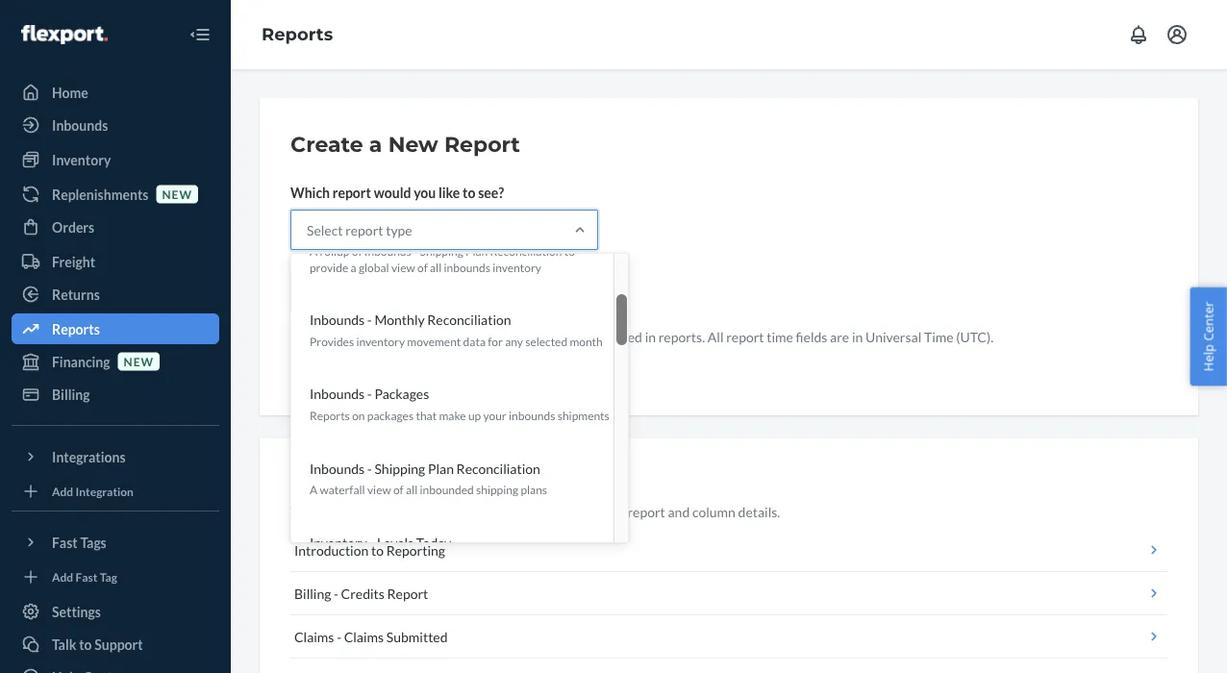 Task type: describe. For each thing, give the bounding box(es) containing it.
see?
[[478, 184, 504, 201]]

inbounds - packages reports on packages that make up your inbounds shipments
[[310, 386, 610, 423]]

- for levels
[[370, 534, 375, 551]]

for inside inbounds - monthly reconciliation provides inventory movement data for any selected month
[[488, 334, 503, 348]]

view inside a rollup of inbounds - shipping plan reconciliation to provide a global view of all inbounds inventory
[[392, 260, 415, 274]]

hours
[[401, 329, 434, 345]]

talk to support button
[[12, 629, 219, 660]]

open notifications image
[[1128, 23, 1151, 46]]

returns
[[52, 286, 100, 303]]

of down 'select report type'
[[352, 244, 362, 258]]

time
[[925, 329, 954, 345]]

a rollup of inbounds - shipping plan reconciliation to provide a global view of all inbounds inventory
[[310, 244, 575, 274]]

0 horizontal spatial help
[[355, 504, 383, 520]]

add integration
[[52, 484, 134, 498]]

fast inside add fast tag link
[[76, 570, 98, 584]]

reporting
[[386, 542, 445, 559]]

to right like in the left of the page
[[463, 184, 476, 201]]

create
[[291, 131, 363, 157]]

settings link
[[12, 597, 219, 627]]

1 in from the left
[[645, 329, 656, 345]]

would
[[374, 184, 411, 201]]

inventory for inventory
[[52, 152, 111, 168]]

inbounds inside a rollup of inbounds - shipping plan reconciliation to provide a global view of all inbounds inventory
[[364, 244, 412, 258]]

description
[[522, 504, 588, 520]]

support
[[95, 636, 143, 653]]

glossary
[[358, 471, 435, 493]]

credits
[[341, 585, 385, 602]]

inventory inside inbounds - monthly reconciliation provides inventory movement data for any selected month
[[356, 334, 405, 348]]

new for replenishments
[[162, 187, 192, 201]]

that
[[416, 409, 437, 423]]

any
[[505, 334, 523, 348]]

flexport logo image
[[21, 25, 108, 44]]

inventory inside a rollup of inbounds - shipping plan reconciliation to provide a global view of all inbounds inventory
[[493, 260, 542, 274]]

report right "the"
[[628, 504, 666, 520]]

inbounds for inbounds - monthly reconciliation provides inventory movement data for any selected month
[[310, 312, 365, 328]]

of right global
[[418, 260, 428, 274]]

center inside button
[[1200, 302, 1218, 341]]

settings
[[52, 604, 101, 620]]

billing - credits report
[[294, 585, 428, 602]]

type
[[386, 222, 412, 238]]

get
[[491, 504, 510, 520]]

- for packages
[[367, 386, 372, 402]]

inbounds - monthly reconciliation provides inventory movement data for any selected month
[[310, 312, 603, 348]]

(utc).
[[957, 329, 994, 345]]

it may take up to 2 hours for new information to be reflected in reports. all report time fields are in universal time (utc).
[[291, 329, 994, 345]]

it
[[291, 329, 300, 345]]

inbounds - shipping plan reconciliation a waterfall view of all inbounded shipping plans
[[310, 460, 548, 497]]

plan inside inbounds - shipping plan reconciliation a waterfall view of all inbounded shipping plans
[[428, 460, 454, 477]]

to inside a rollup of inbounds - shipping plan reconciliation to provide a global view of all inbounds inventory
[[564, 244, 575, 258]]

of inside inbounds - shipping plan reconciliation a waterfall view of all inbounded shipping plans
[[393, 483, 404, 497]]

add for add integration
[[52, 484, 73, 498]]

selected
[[526, 334, 568, 348]]

today
[[416, 534, 452, 551]]

your
[[484, 409, 507, 423]]

fast inside 'fast tags' dropdown button
[[52, 534, 78, 551]]

movement
[[407, 334, 461, 348]]

add fast tag
[[52, 570, 117, 584]]

select report type
[[307, 222, 412, 238]]

shipping
[[476, 483, 519, 497]]

to left be
[[557, 329, 569, 345]]

details.
[[739, 504, 781, 520]]

0 vertical spatial reports
[[262, 24, 333, 45]]

talk to support
[[52, 636, 143, 653]]

universal
[[866, 329, 922, 345]]

the
[[606, 504, 625, 520]]

all inside inbounds - shipping plan reconciliation a waterfall view of all inbounded shipping plans
[[406, 483, 418, 497]]

inventory for inventory - levels today
[[310, 534, 367, 551]]

submitted
[[387, 629, 448, 645]]

column
[[693, 504, 736, 520]]

inbounded
[[420, 483, 474, 497]]

inbounds for inbounds
[[52, 117, 108, 133]]

all
[[708, 329, 724, 345]]

monthly
[[375, 312, 425, 328]]

a inside a rollup of inbounds - shipping plan reconciliation to provide a global view of all inbounds inventory
[[351, 260, 357, 274]]

visit
[[291, 504, 318, 520]]

home
[[52, 84, 88, 101]]

tags
[[80, 534, 107, 551]]

and
[[668, 504, 690, 520]]

orders
[[52, 219, 95, 235]]

talk
[[52, 636, 76, 653]]

2 claims from the left
[[344, 629, 384, 645]]

make
[[439, 409, 466, 423]]

reports.
[[659, 329, 705, 345]]

fast tags button
[[12, 527, 219, 558]]

packages
[[367, 409, 414, 423]]

orders link
[[12, 212, 219, 242]]

close navigation image
[[189, 23, 212, 46]]

claims - claims submitted
[[294, 629, 448, 645]]

which
[[291, 184, 330, 201]]

- for monthly
[[367, 312, 372, 328]]

provides
[[310, 334, 354, 348]]

returns link
[[12, 279, 219, 310]]

inbounds for inbounds - shipping plan reconciliation a waterfall view of all inbounded shipping plans
[[310, 460, 365, 477]]

inventory - levels today
[[310, 534, 452, 551]]

you
[[414, 184, 436, 201]]

introduction to reporting
[[294, 542, 445, 559]]

inventory link
[[12, 144, 219, 175]]

tag
[[100, 570, 117, 584]]

1 horizontal spatial a
[[369, 131, 382, 157]]

may
[[302, 329, 327, 345]]



Task type: locate. For each thing, give the bounding box(es) containing it.
provide
[[310, 260, 348, 274]]

report
[[333, 184, 371, 201], [346, 222, 383, 238], [727, 329, 764, 345], [628, 504, 666, 520]]

rollup
[[320, 244, 350, 258]]

- for credits
[[334, 585, 339, 602]]

billing down the financing
[[52, 386, 90, 403]]

up inside the 'inbounds - packages reports on packages that make up your inbounds shipments'
[[468, 409, 481, 423]]

1 vertical spatial add
[[52, 570, 73, 584]]

1 horizontal spatial up
[[468, 409, 481, 423]]

0 horizontal spatial plan
[[428, 460, 454, 477]]

0 vertical spatial all
[[430, 260, 442, 274]]

0 vertical spatial billing
[[52, 386, 90, 403]]

for right hours
[[437, 329, 455, 345]]

to left the reporting
[[371, 542, 384, 559]]

replenishments
[[52, 186, 149, 203]]

1 vertical spatial report
[[291, 471, 353, 493]]

billing inside billing - credits report button
[[294, 585, 331, 602]]

inbounds for inbounds - packages reports on packages that make up your inbounds shipments
[[310, 386, 365, 402]]

-
[[414, 244, 418, 258], [367, 312, 372, 328], [367, 386, 372, 402], [367, 460, 372, 477], [370, 534, 375, 551], [334, 585, 339, 602], [337, 629, 342, 645]]

levels
[[377, 534, 414, 551]]

all right global
[[430, 260, 442, 274]]

inbounds link
[[12, 110, 219, 140]]

2 horizontal spatial a
[[512, 504, 519, 520]]

2 vertical spatial reports
[[310, 409, 350, 423]]

to right talk in the bottom of the page
[[79, 636, 92, 653]]

reconciliation
[[490, 244, 562, 258], [428, 312, 511, 328], [457, 460, 541, 477]]

of left "the"
[[591, 504, 603, 520]]

0 vertical spatial up
[[358, 329, 373, 345]]

reports
[[262, 24, 333, 45], [52, 321, 100, 337], [310, 409, 350, 423]]

1 horizontal spatial inventory
[[493, 260, 542, 274]]

1 vertical spatial new
[[457, 329, 482, 345]]

1 claims from the left
[[294, 629, 334, 645]]

0 horizontal spatial inventory
[[356, 334, 405, 348]]

1 horizontal spatial help
[[1200, 344, 1218, 372]]

0 horizontal spatial report
[[291, 471, 353, 493]]

1 horizontal spatial inbounds
[[509, 409, 556, 423]]

packages
[[375, 386, 429, 402]]

inbounds
[[52, 117, 108, 133], [364, 244, 412, 258], [310, 312, 365, 328], [310, 386, 365, 402], [310, 460, 365, 477]]

1 vertical spatial inventory
[[310, 534, 367, 551]]

a right get
[[512, 504, 519, 520]]

a up visit
[[310, 483, 318, 497]]

1 vertical spatial inventory
[[356, 334, 405, 348]]

inventory down monthly
[[356, 334, 405, 348]]

fast
[[52, 534, 78, 551], [76, 570, 98, 584]]

visit these help center articles to get a description of the report and column details.
[[291, 504, 781, 520]]

reflected
[[589, 329, 643, 345]]

waterfall
[[320, 483, 365, 497]]

1 vertical spatial shipping
[[375, 460, 425, 477]]

1 vertical spatial a
[[351, 260, 357, 274]]

on
[[352, 409, 365, 423]]

0 vertical spatial a
[[310, 244, 318, 258]]

inbounds inside a rollup of inbounds - shipping plan reconciliation to provide a global view of all inbounds inventory
[[444, 260, 491, 274]]

report right all
[[727, 329, 764, 345]]

0 vertical spatial center
[[1200, 302, 1218, 341]]

like
[[439, 184, 460, 201]]

0 vertical spatial reports link
[[262, 24, 333, 45]]

help inside button
[[1200, 344, 1218, 372]]

of left inbounded
[[393, 483, 404, 497]]

0 horizontal spatial in
[[645, 329, 656, 345]]

1 vertical spatial view
[[367, 483, 391, 497]]

inbounds up on
[[310, 386, 365, 402]]

inventory up "information"
[[493, 260, 542, 274]]

billing link
[[12, 379, 219, 410]]

month
[[570, 334, 603, 348]]

in right are
[[852, 329, 863, 345]]

shipping up inbounded
[[375, 460, 425, 477]]

to left get
[[476, 504, 488, 520]]

billing for billing - credits report
[[294, 585, 331, 602]]

shipments
[[558, 409, 610, 423]]

0 vertical spatial report
[[444, 131, 520, 157]]

reports link
[[262, 24, 333, 45], [12, 314, 219, 344]]

0 horizontal spatial inbounds
[[444, 260, 491, 274]]

0 vertical spatial reconciliation
[[490, 244, 562, 258]]

billing for billing
[[52, 386, 90, 403]]

billing inside billing link
[[52, 386, 90, 403]]

billing down introduction
[[294, 585, 331, 602]]

fast left tags
[[52, 534, 78, 551]]

center
[[1200, 302, 1218, 341], [386, 504, 427, 520]]

1 vertical spatial a
[[310, 483, 318, 497]]

0 horizontal spatial inventory
[[52, 152, 111, 168]]

0 vertical spatial inventory
[[52, 152, 111, 168]]

1 vertical spatial all
[[406, 483, 418, 497]]

integrations button
[[12, 442, 219, 472]]

reconciliation inside inbounds - monthly reconciliation provides inventory movement data for any selected month
[[428, 312, 511, 328]]

0 vertical spatial a
[[369, 131, 382, 157]]

which report would you like to see?
[[291, 184, 504, 201]]

billing - credits report button
[[291, 572, 1168, 616]]

0 vertical spatial inbounds
[[444, 260, 491, 274]]

information
[[485, 329, 554, 345]]

plan down see?
[[466, 244, 488, 258]]

view
[[392, 260, 415, 274], [367, 483, 391, 497]]

new
[[162, 187, 192, 201], [457, 329, 482, 345], [124, 354, 154, 368]]

reconciliation inside inbounds - shipping plan reconciliation a waterfall view of all inbounded shipping plans
[[457, 460, 541, 477]]

- inside the 'inbounds - packages reports on packages that make up your inbounds shipments'
[[367, 386, 372, 402]]

a left new
[[369, 131, 382, 157]]

data
[[463, 334, 486, 348]]

1 vertical spatial help
[[355, 504, 383, 520]]

shipping inside inbounds - shipping plan reconciliation a waterfall view of all inbounded shipping plans
[[375, 460, 425, 477]]

new up orders link
[[162, 187, 192, 201]]

report for billing - credits report
[[387, 585, 428, 602]]

2 a from the top
[[310, 483, 318, 497]]

add integration link
[[12, 480, 219, 503]]

these
[[320, 504, 353, 520]]

add up settings at left
[[52, 570, 73, 584]]

financing
[[52, 354, 110, 370]]

inbounds inside inbounds - shipping plan reconciliation a waterfall view of all inbounded shipping plans
[[310, 460, 365, 477]]

fast tags
[[52, 534, 107, 551]]

billing
[[52, 386, 90, 403], [294, 585, 331, 602]]

integration
[[76, 484, 134, 498]]

- inside a rollup of inbounds - shipping plan reconciliation to provide a global view of all inbounds inventory
[[414, 244, 418, 258]]

1 a from the top
[[310, 244, 318, 258]]

1 vertical spatial reports link
[[12, 314, 219, 344]]

are
[[830, 329, 850, 345]]

help center
[[1200, 302, 1218, 372]]

inbounds inside inbounds - monthly reconciliation provides inventory movement data for any selected month
[[310, 312, 365, 328]]

2 vertical spatial reconciliation
[[457, 460, 541, 477]]

global
[[359, 260, 389, 274]]

1 horizontal spatial all
[[430, 260, 442, 274]]

to up be
[[564, 244, 575, 258]]

new
[[388, 131, 438, 157]]

new up billing link
[[124, 354, 154, 368]]

inbounds up waterfall
[[310, 460, 365, 477]]

claims
[[294, 629, 334, 645], [344, 629, 384, 645]]

- for claims
[[337, 629, 342, 645]]

up right 'take'
[[358, 329, 373, 345]]

articles
[[430, 504, 473, 520]]

2 vertical spatial new
[[124, 354, 154, 368]]

report glossary
[[291, 471, 435, 493]]

0 horizontal spatial up
[[358, 329, 373, 345]]

report inside button
[[387, 585, 428, 602]]

inbounds down "home"
[[52, 117, 108, 133]]

select
[[307, 222, 343, 238]]

2 vertical spatial report
[[387, 585, 428, 602]]

0 horizontal spatial a
[[351, 260, 357, 274]]

a left rollup
[[310, 244, 318, 258]]

0 horizontal spatial all
[[406, 483, 418, 497]]

open account menu image
[[1166, 23, 1189, 46]]

2 in from the left
[[852, 329, 863, 345]]

new for financing
[[124, 354, 154, 368]]

0 vertical spatial fast
[[52, 534, 78, 551]]

inventory
[[493, 260, 542, 274], [356, 334, 405, 348]]

1 vertical spatial fast
[[76, 570, 98, 584]]

- inside inbounds - shipping plan reconciliation a waterfall view of all inbounded shipping plans
[[367, 460, 372, 477]]

add for add fast tag
[[52, 570, 73, 584]]

home link
[[12, 77, 219, 108]]

1 horizontal spatial report
[[387, 585, 428, 602]]

all left inbounded
[[406, 483, 418, 497]]

report left 'type'
[[346, 222, 383, 238]]

view right waterfall
[[367, 483, 391, 497]]

a inside a rollup of inbounds - shipping plan reconciliation to provide a global view of all inbounds inventory
[[310, 244, 318, 258]]

a left global
[[351, 260, 357, 274]]

time
[[767, 329, 794, 345]]

report up see?
[[444, 131, 520, 157]]

inventory down these
[[310, 534, 367, 551]]

0 vertical spatial add
[[52, 484, 73, 498]]

1 horizontal spatial billing
[[294, 585, 331, 602]]

reconciliation up data at left
[[428, 312, 511, 328]]

1 vertical spatial reconciliation
[[428, 312, 511, 328]]

1 vertical spatial plan
[[428, 460, 454, 477]]

claims down billing - credits report
[[294, 629, 334, 645]]

2 horizontal spatial report
[[444, 131, 520, 157]]

0 horizontal spatial center
[[386, 504, 427, 520]]

freight
[[52, 254, 95, 270]]

a
[[369, 131, 382, 157], [351, 260, 357, 274], [512, 504, 519, 520]]

of
[[352, 244, 362, 258], [418, 260, 428, 274], [393, 483, 404, 497], [591, 504, 603, 520]]

view right global
[[392, 260, 415, 274]]

1 horizontal spatial reports link
[[262, 24, 333, 45]]

introduction to reporting button
[[291, 529, 1168, 572]]

up
[[358, 329, 373, 345], [468, 409, 481, 423]]

reconciliation inside a rollup of inbounds - shipping plan reconciliation to provide a global view of all inbounds inventory
[[490, 244, 562, 258]]

inbounds inside the 'inbounds - packages reports on packages that make up your inbounds shipments'
[[310, 386, 365, 402]]

claims down "credits"
[[344, 629, 384, 645]]

2 vertical spatial a
[[512, 504, 519, 520]]

for left any
[[488, 334, 503, 348]]

report down the reporting
[[387, 585, 428, 602]]

inbounds up 'take'
[[310, 312, 365, 328]]

all inside a rollup of inbounds - shipping plan reconciliation to provide a global view of all inbounds inventory
[[430, 260, 442, 274]]

0 vertical spatial shipping
[[420, 244, 464, 258]]

1 vertical spatial inbounds
[[509, 409, 556, 423]]

0 vertical spatial plan
[[466, 244, 488, 258]]

shipping down like in the left of the page
[[420, 244, 464, 258]]

2 horizontal spatial new
[[457, 329, 482, 345]]

create a new report
[[291, 131, 520, 157]]

1 add from the top
[[52, 484, 73, 498]]

inbounds right your
[[509, 409, 556, 423]]

inbounds up global
[[364, 244, 412, 258]]

a inside inbounds - shipping plan reconciliation a waterfall view of all inbounded shipping plans
[[310, 483, 318, 497]]

1 horizontal spatial claims
[[344, 629, 384, 645]]

- inside inbounds - monthly reconciliation provides inventory movement data for any selected month
[[367, 312, 372, 328]]

0 horizontal spatial reports link
[[12, 314, 219, 344]]

0 horizontal spatial for
[[437, 329, 455, 345]]

up left your
[[468, 409, 481, 423]]

be
[[572, 329, 587, 345]]

report up 'select report type'
[[333, 184, 371, 201]]

fields
[[796, 329, 828, 345]]

0 vertical spatial new
[[162, 187, 192, 201]]

help center button
[[1191, 287, 1228, 386]]

introduction
[[294, 542, 369, 559]]

1 horizontal spatial for
[[488, 334, 503, 348]]

to left 2
[[375, 329, 388, 345]]

fast left tag
[[76, 570, 98, 584]]

view inside inbounds - shipping plan reconciliation a waterfall view of all inbounded shipping plans
[[367, 483, 391, 497]]

1 horizontal spatial in
[[852, 329, 863, 345]]

plan up inbounded
[[428, 460, 454, 477]]

0 vertical spatial view
[[392, 260, 415, 274]]

reconciliation down see?
[[490, 244, 562, 258]]

1 vertical spatial center
[[386, 504, 427, 520]]

1 horizontal spatial inventory
[[310, 534, 367, 551]]

1 vertical spatial up
[[468, 409, 481, 423]]

shipping inside a rollup of inbounds - shipping plan reconciliation to provide a global view of all inbounds inventory
[[420, 244, 464, 258]]

report for create a new report
[[444, 131, 520, 157]]

inbounds inside the 'inbounds - packages reports on packages that make up your inbounds shipments'
[[509, 409, 556, 423]]

1 horizontal spatial center
[[1200, 302, 1218, 341]]

inbounds up inbounds - monthly reconciliation provides inventory movement data for any selected month
[[444, 260, 491, 274]]

report up these
[[291, 471, 353, 493]]

2 add from the top
[[52, 570, 73, 584]]

0 horizontal spatial billing
[[52, 386, 90, 403]]

take
[[329, 329, 355, 345]]

shipping
[[420, 244, 464, 258], [375, 460, 425, 477]]

for
[[437, 329, 455, 345], [488, 334, 503, 348]]

plan inside a rollup of inbounds - shipping plan reconciliation to provide a global view of all inbounds inventory
[[466, 244, 488, 258]]

0 horizontal spatial claims
[[294, 629, 334, 645]]

reports inside the 'inbounds - packages reports on packages that make up your inbounds shipments'
[[310, 409, 350, 423]]

claims - claims submitted button
[[291, 616, 1168, 659]]

plans
[[521, 483, 548, 497]]

all
[[430, 260, 442, 274], [406, 483, 418, 497]]

- for shipping
[[367, 460, 372, 477]]

new left any
[[457, 329, 482, 345]]

0 vertical spatial help
[[1200, 344, 1218, 372]]

1 horizontal spatial new
[[162, 187, 192, 201]]

in left reports.
[[645, 329, 656, 345]]

1 vertical spatial reports
[[52, 321, 100, 337]]

freight link
[[12, 246, 219, 277]]

1 vertical spatial billing
[[294, 585, 331, 602]]

2
[[390, 329, 398, 345]]

inventory up replenishments
[[52, 152, 111, 168]]

reconciliation up the shipping
[[457, 460, 541, 477]]

0 vertical spatial inventory
[[493, 260, 542, 274]]

add left integration
[[52, 484, 73, 498]]

inventory
[[52, 152, 111, 168], [310, 534, 367, 551]]

1 horizontal spatial plan
[[466, 244, 488, 258]]

0 horizontal spatial new
[[124, 354, 154, 368]]



Task type: vqa. For each thing, say whether or not it's contained in the screenshot.
Shipping within A rollup of Inbounds - Shipping Plan Reconciliation to provide a global view of all inbounds inventory
yes



